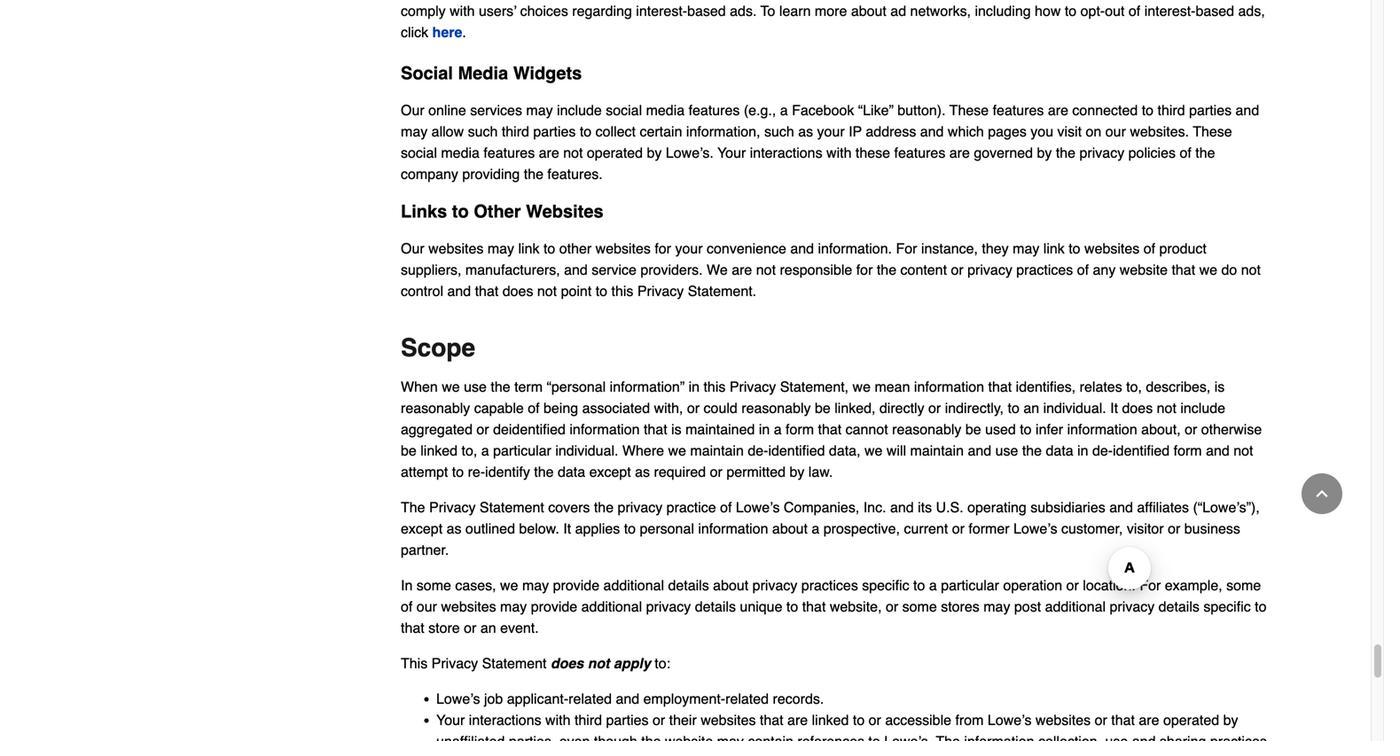 Task type: locate. For each thing, give the bounding box(es) containing it.
0 horizontal spatial lowe's.
[[666, 145, 714, 161]]

2 horizontal spatial be
[[966, 421, 982, 438]]

1 horizontal spatial social
[[606, 102, 642, 118]]

2 horizontal spatial reasonably
[[893, 421, 962, 438]]

1 vertical spatial your
[[436, 712, 465, 729]]

0 horizontal spatial related
[[569, 691, 612, 707]]

0 vertical spatial particular
[[493, 443, 552, 459]]

may
[[526, 102, 553, 118], [401, 123, 428, 140], [488, 240, 515, 257], [1013, 240, 1040, 257], [522, 577, 549, 594], [500, 599, 527, 615], [984, 599, 1011, 615], [717, 734, 744, 742]]

0 vertical spatial media
[[646, 102, 685, 118]]

2 horizontal spatial as
[[799, 123, 814, 140]]

as inside our online services may include social media features (e.g., a facebook "like" button). these features are connected to third parties and may allow such third parties to collect certain information, such as your ip address and which pages you visit on our websites. these social media features are not operated by lowe's. your interactions with these features are governed by the privacy policies of the company providing the features.
[[799, 123, 814, 140]]

with,
[[654, 400, 683, 416]]

linked down aggregated
[[421, 443, 458, 459]]

privacy inside the privacy statement covers the privacy practice of lowe's companies, inc. and its u.s. operating subsidiaries and affiliates ("lowe's"), except as outlined below. it applies to personal information about a prospective, current or former lowe's customer, visitor or business partner.
[[429, 499, 476, 516]]

your inside our websites may link to other websites for your convenience and information. for instance, they may link to websites of product suppliers, manufacturers, and service providers. we are not responsible for the content or privacy practices of any website that we do not control and that does not point to this privacy statement.
[[676, 240, 703, 257]]

deidentified
[[493, 421, 566, 438]]

form down about,
[[1174, 443, 1203, 459]]

0 vertical spatial practices
[[1017, 262, 1074, 278]]

1 vertical spatial does
[[1123, 400, 1153, 416]]

1 vertical spatial for
[[1140, 577, 1162, 594]]

0 horizontal spatial it
[[564, 521, 571, 537]]

not
[[564, 145, 583, 161], [757, 262, 776, 278], [1242, 262, 1261, 278], [538, 283, 557, 299], [1157, 400, 1177, 416], [1234, 443, 1254, 459], [588, 656, 610, 672]]

an inside when we use the term "personal information" in this privacy statement, we mean information that identifies, relates to, describes, is reasonably capable of being associated with, or could reasonably be linked, directly or indirectly, to an individual. it does not include aggregated or deidentified information that is maintained in a form that cannot reasonably be used to infer information about, or otherwise be linked to, a particular individual. where we maintain de-identified data, we will maintain and use the data in de-identified form and not attempt to re-identify the data except as required or permitted by law.
[[1024, 400, 1040, 416]]

a inside the in some cases, we may provide additional details about privacy practices specific to a particular operation or location. for example, some of our websites may provide additional privacy details unique to that website, or some stores may post additional privacy details specific to that store or an event.
[[930, 577, 937, 594]]

0 horizontal spatial does
[[503, 283, 534, 299]]

the
[[401, 499, 425, 516], [936, 734, 961, 742]]

0 vertical spatial is
[[1215, 379, 1225, 395]]

1 horizontal spatial our
[[1106, 123, 1127, 140]]

these
[[856, 145, 891, 161]]

1 related from the left
[[569, 691, 612, 707]]

statement inside the privacy statement covers the privacy practice of lowe's companies, inc. and its u.s. operating subsidiaries and affiliates ("lowe's"), except as outlined below. it applies to personal information about a prospective, current or former lowe's customer, visitor or business partner.
[[480, 499, 545, 516]]

otherwise
[[1202, 421, 1263, 438]]

social up collect
[[606, 102, 642, 118]]

1 horizontal spatial except
[[590, 464, 631, 480]]

statement for covers
[[480, 499, 545, 516]]

for inside our websites may link to other websites for your convenience and information. for instance, they may link to websites of product suppliers, manufacturers, and service providers. we are not responsible for the content or privacy practices of any website that we do not control and that does not point to this privacy statement.
[[896, 240, 918, 257]]

1 horizontal spatial an
[[1024, 400, 1040, 416]]

current
[[904, 521, 949, 537]]

a down the current
[[930, 577, 937, 594]]

0 vertical spatial an
[[1024, 400, 1040, 416]]

are
[[1048, 102, 1069, 118], [539, 145, 560, 161], [950, 145, 970, 161], [732, 262, 753, 278], [788, 712, 808, 729], [1139, 712, 1160, 729]]

individual.
[[1044, 400, 1107, 416], [556, 443, 619, 459]]

de- up permitted
[[748, 443, 769, 459]]

use
[[464, 379, 487, 395], [996, 443, 1019, 459], [1106, 734, 1129, 742]]

0 horizontal spatial in
[[689, 379, 700, 395]]

chevron up image
[[1314, 485, 1332, 503]]

mean
[[875, 379, 911, 395]]

1 horizontal spatial it
[[1111, 400, 1119, 416]]

features up the information,
[[689, 102, 740, 118]]

are inside our websites may link to other websites for your convenience and information. for instance, they may link to websites of product suppliers, manufacturers, and service providers. we are not responsible for the content or privacy practices of any website that we do not control and that does not point to this privacy statement.
[[732, 262, 753, 278]]

maintain
[[691, 443, 744, 459], [911, 443, 964, 459]]

policies
[[1129, 145, 1176, 161]]

attempt
[[401, 464, 448, 480]]

1 horizontal spatial operated
[[1164, 712, 1220, 729]]

lowe's. inside the lowe's job applicant-related and employment-related records. your interactions with third parties or their websites that are linked to or accessible from lowe's websites or that are operated by unaffiliated parties, even though the website may contain references to lowe's. the information collection, use and sharing practice
[[885, 734, 933, 742]]

for down information.
[[857, 262, 873, 278]]

data
[[1046, 443, 1074, 459], [558, 464, 586, 480]]

to, up re-
[[462, 443, 478, 459]]

0 horizontal spatial the
[[401, 499, 425, 516]]

about inside the in some cases, we may provide additional details about privacy practices specific to a particular operation or location. for example, some of our websites may provide additional privacy details unique to that website, or some stores may post additional privacy details specific to that store or an event.
[[713, 577, 749, 594]]

2 horizontal spatial some
[[1227, 577, 1262, 594]]

particular
[[493, 443, 552, 459], [941, 577, 1000, 594]]

unaffiliated
[[436, 734, 505, 742]]

outlined
[[466, 521, 515, 537]]

does
[[503, 283, 534, 299], [1123, 400, 1153, 416], [551, 656, 584, 672]]

media
[[646, 102, 685, 118], [441, 145, 480, 161]]

1 vertical spatial include
[[1181, 400, 1226, 416]]

form down statement,
[[786, 421, 814, 438]]

button).
[[898, 102, 946, 118]]

or right about,
[[1185, 421, 1198, 438]]

the inside the lowe's job applicant-related and employment-related records. your interactions with third parties or their websites that are linked to or accessible from lowe's websites or that are operated by unaffiliated parties, even though the website may contain references to lowe's. the information collection, use and sharing practice
[[936, 734, 961, 742]]

particular inside when we use the term "personal information" in this privacy statement, we mean information that identifies, relates to, describes, is reasonably capable of being associated with, or could reasonably be linked, directly or indirectly, to an individual. it does not include aggregated or deidentified information that is maintained in a form that cannot reasonably be used to infer information about, or otherwise be linked to, a particular individual. where we maintain de-identified data, we will maintain and use the data in de-identified form and not attempt to re-identify the data except as required or permitted by law.
[[493, 443, 552, 459]]

features.
[[548, 166, 603, 182]]

particular down deidentified at the left of page
[[493, 443, 552, 459]]

2 horizontal spatial does
[[1123, 400, 1153, 416]]

these right websites.
[[1194, 123, 1233, 140]]

link right they
[[1044, 240, 1065, 257]]

some right example,
[[1227, 577, 1262, 594]]

linked inside when we use the term "personal information" in this privacy statement, we mean information that identifies, relates to, describes, is reasonably capable of being associated with, or could reasonably be linked, directly or indirectly, to an individual. it does not include aggregated or deidentified information that is maintained in a form that cannot reasonably be used to infer information about, or otherwise be linked to, a particular individual. where we maintain de-identified data, we will maintain and use the data in de-identified form and not attempt to re-identify the data except as required or permitted by law.
[[421, 443, 458, 459]]

2 vertical spatial third
[[575, 712, 602, 729]]

information inside the privacy statement covers the privacy practice of lowe's companies, inc. and its u.s. operating subsidiaries and affiliates ("lowe's"), except as outlined below. it applies to personal information about a prospective, current or former lowe's customer, visitor or business partner.
[[698, 521, 769, 537]]

for up content
[[896, 240, 918, 257]]

linked
[[421, 443, 458, 459], [812, 712, 849, 729]]

as
[[799, 123, 814, 140], [635, 464, 650, 480], [447, 521, 462, 537]]

practices inside the in some cases, we may provide additional details about privacy practices specific to a particular operation or location. for example, some of our websites may provide additional privacy details unique to that website, or some stores may post additional privacy details specific to that store or an event.
[[802, 577, 859, 594]]

interactions down (e.g.,
[[750, 145, 823, 161]]

2 horizontal spatial use
[[1106, 734, 1129, 742]]

linked up references
[[812, 712, 849, 729]]

responsible
[[780, 262, 853, 278]]

of right the practice on the bottom of the page
[[720, 499, 732, 516]]

as down where
[[635, 464, 650, 480]]

maintain right will
[[911, 443, 964, 459]]

1 horizontal spatial with
[[827, 145, 852, 161]]

our
[[1106, 123, 1127, 140], [417, 599, 437, 615]]

identified
[[769, 443, 825, 459], [1113, 443, 1170, 459]]

the down attempt
[[401, 499, 425, 516]]

0 vertical spatial it
[[1111, 400, 1119, 416]]

describes,
[[1147, 379, 1211, 395]]

cases,
[[455, 577, 496, 594]]

your up the unaffiliated
[[436, 712, 465, 729]]

privacy
[[1080, 145, 1125, 161], [968, 262, 1013, 278], [618, 499, 663, 516], [753, 577, 798, 594], [646, 599, 691, 615], [1110, 599, 1155, 615]]

0 horizontal spatial with
[[546, 712, 571, 729]]

this
[[612, 283, 634, 299], [704, 379, 726, 395]]

identified up law.
[[769, 443, 825, 459]]

for up providers.
[[655, 240, 672, 257]]

of left product
[[1144, 240, 1156, 257]]

1 vertical spatial as
[[635, 464, 650, 480]]

use down used
[[996, 443, 1019, 459]]

0 vertical spatial interactions
[[750, 145, 823, 161]]

2 maintain from the left
[[911, 443, 964, 459]]

of
[[1180, 145, 1192, 161], [1144, 240, 1156, 257], [1078, 262, 1089, 278], [528, 400, 540, 416], [720, 499, 732, 516], [401, 599, 413, 615]]

cannot
[[846, 421, 889, 438]]

we up the linked,
[[853, 379, 871, 395]]

1 horizontal spatial website
[[1120, 262, 1168, 278]]

0 horizontal spatial use
[[464, 379, 487, 395]]

statement down event.
[[482, 656, 547, 672]]

governed
[[974, 145, 1034, 161]]

it down covers
[[564, 521, 571, 537]]

our up "store"
[[417, 599, 437, 615]]

0 vertical spatial our
[[1106, 123, 1127, 140]]

0 vertical spatial your
[[718, 145, 746, 161]]

from
[[956, 712, 984, 729]]

third up even
[[575, 712, 602, 729]]

1 vertical spatial our
[[401, 240, 425, 257]]

1 horizontal spatial these
[[1194, 123, 1233, 140]]

1 vertical spatial these
[[1194, 123, 1233, 140]]

information down the practice on the bottom of the page
[[698, 521, 769, 537]]

include inside our online services may include social media features (e.g., a facebook "like" button). these features are connected to third parties and may allow such third parties to collect certain information, such as your ip address and which pages you visit on our websites. these social media features are not operated by lowe's. your interactions with these features are governed by the privacy policies of the company providing the features.
[[557, 102, 602, 118]]

1 identified from the left
[[769, 443, 825, 459]]

statement up the outlined
[[480, 499, 545, 516]]

this down service
[[612, 283, 634, 299]]

connected
[[1073, 102, 1138, 118]]

such
[[468, 123, 498, 140], [765, 123, 795, 140]]

operated inside our online services may include social media features (e.g., a facebook "like" button). these features are connected to third parties and may allow such third parties to collect certain information, such as your ip address and which pages you visit on our websites. these social media features are not operated by lowe's. your interactions with these features are governed by the privacy policies of the company providing the features.
[[587, 145, 643, 161]]

0 horizontal spatial an
[[481, 620, 496, 636]]

1 vertical spatial operated
[[1164, 712, 1220, 729]]

about,
[[1142, 421, 1181, 438]]

data up covers
[[558, 464, 586, 480]]

example,
[[1165, 577, 1223, 594]]

use right collection,
[[1106, 734, 1129, 742]]

0 horizontal spatial maintain
[[691, 443, 744, 459]]

about down companies,
[[773, 521, 808, 537]]

associated
[[582, 400, 650, 416]]

unique
[[740, 599, 783, 615]]

0 vertical spatial for
[[896, 240, 918, 257]]

lowe's. inside our online services may include social media features (e.g., a facebook "like" button). these features are connected to third parties and may allow such third parties to collect certain information, such as your ip address and which pages you visit on our websites. these social media features are not operated by lowe's. your interactions with these features are governed by the privacy policies of the company providing the features.
[[666, 145, 714, 161]]

or right directly
[[929, 400, 941, 416]]

privacy inside our websites may link to other websites for your convenience and information. for instance, they may link to websites of product suppliers, manufacturers, and service providers. we are not responsible for the content or privacy practices of any website that we do not control and that does not point to this privacy statement.
[[968, 262, 1013, 278]]

statement.
[[688, 283, 757, 299]]

1 horizontal spatial identified
[[1113, 443, 1170, 459]]

content
[[901, 262, 947, 278]]

about
[[773, 521, 808, 537], [713, 577, 749, 594]]

this up could
[[704, 379, 726, 395]]

our inside our websites may link to other websites for your convenience and information. for instance, they may link to websites of product suppliers, manufacturers, and service providers. we are not responsible for the content or privacy practices of any website that we do not control and that does not point to this privacy statement.
[[401, 240, 425, 257]]

0 horizontal spatial include
[[557, 102, 602, 118]]

to,
[[1127, 379, 1143, 395], [462, 443, 478, 459]]

0 vertical spatial parties
[[1190, 102, 1232, 118]]

1 vertical spatial particular
[[941, 577, 1000, 594]]

0 vertical spatial include
[[557, 102, 602, 118]]

0 horizontal spatial website
[[665, 734, 713, 742]]

maintain down maintained
[[691, 443, 744, 459]]

1 horizontal spatial about
[[773, 521, 808, 537]]

of inside our online services may include social media features (e.g., a facebook "like" button). these features are connected to third parties and may allow such third parties to collect certain information, such as your ip address and which pages you visit on our websites. these social media features are not operated by lowe's. your interactions with these features are governed by the privacy policies of the company providing the features.
[[1180, 145, 1192, 161]]

include down describes,
[[1181, 400, 1226, 416]]

0 vertical spatial the
[[401, 499, 425, 516]]

1 horizontal spatial be
[[815, 400, 831, 416]]

collection,
[[1039, 734, 1102, 742]]

our for our online services may include social media features (e.g., a facebook "like" button). these features are connected to third parties and may allow such third parties to collect certain information, such as your ip address and which pages you visit on our websites. these social media features are not operated by lowe's. your interactions with these features are governed by the privacy policies of the company providing the features.
[[401, 102, 425, 118]]

0 horizontal spatial such
[[468, 123, 498, 140]]

1 horizontal spatial form
[[1174, 443, 1203, 459]]

your inside our online services may include social media features (e.g., a facebook "like" button). these features are connected to third parties and may allow such third parties to collect certain information, such as your ip address and which pages you visit on our websites. these social media features are not operated by lowe's. your interactions with these features are governed by the privacy policies of the company providing the features.
[[718, 145, 746, 161]]

we left do
[[1200, 262, 1218, 278]]

2 horizontal spatial third
[[1158, 102, 1186, 118]]

your down the information,
[[718, 145, 746, 161]]

infer
[[1036, 421, 1064, 438]]

convenience
[[707, 240, 787, 257]]

privacy
[[638, 283, 684, 299], [730, 379, 776, 395], [429, 499, 476, 516], [432, 656, 478, 672]]

employment-
[[644, 691, 726, 707]]

prospective,
[[824, 521, 900, 537]]

.
[[463, 24, 466, 40]]

0 vertical spatial these
[[950, 102, 989, 118]]

your inside the lowe's job applicant-related and employment-related records. your interactions with third parties or their websites that are linked to or accessible from lowe's websites or that are operated by unaffiliated parties, even though the website may contain references to lowe's. the information collection, use and sharing practice
[[436, 712, 465, 729]]

scroll to top element
[[1302, 474, 1343, 515]]

1 vertical spatial practices
[[802, 577, 859, 594]]

related up contain
[[726, 691, 769, 707]]

some right 'in'
[[417, 577, 451, 594]]

provide up event.
[[531, 599, 578, 615]]

such down (e.g.,
[[765, 123, 795, 140]]

1 vertical spatial data
[[558, 464, 586, 480]]

0 vertical spatial be
[[815, 400, 831, 416]]

permitted
[[727, 464, 786, 480]]

1 horizontal spatial related
[[726, 691, 769, 707]]

privacy up personal
[[618, 499, 663, 516]]

websites up collection,
[[1036, 712, 1091, 729]]

in up subsidiaries
[[1078, 443, 1089, 459]]

or
[[951, 262, 964, 278], [687, 400, 700, 416], [929, 400, 941, 416], [477, 421, 489, 438], [1185, 421, 1198, 438], [710, 464, 723, 480], [953, 521, 965, 537], [1168, 521, 1181, 537], [1067, 577, 1079, 594], [886, 599, 899, 615], [464, 620, 477, 636], [653, 712, 666, 729], [869, 712, 882, 729], [1095, 712, 1108, 729]]

to:
[[655, 656, 671, 672]]

interactions down job
[[469, 712, 542, 729]]

of inside the privacy statement covers the privacy practice of lowe's companies, inc. and its u.s. operating subsidiaries and affiliates ("lowe's"), except as outlined below. it applies to personal information about a prospective, current or former lowe's customer, visitor or business partner.
[[720, 499, 732, 516]]

0 vertical spatial use
[[464, 379, 487, 395]]

0 horizontal spatial specific
[[863, 577, 910, 594]]

0 horizontal spatial as
[[447, 521, 462, 537]]

1 vertical spatial lowe's.
[[885, 734, 933, 742]]

our online services may include social media features (e.g., a facebook "like" button). these features are connected to third parties and may allow such third parties to collect certain information, such as your ip address and which pages you visit on our websites. these social media features are not operated by lowe's. your interactions with these features are governed by the privacy policies of the company providing the features.
[[401, 102, 1260, 182]]

1 horizontal spatial as
[[635, 464, 650, 480]]

0 vertical spatial linked
[[421, 443, 458, 459]]

our
[[401, 102, 425, 118], [401, 240, 425, 257]]

companies,
[[784, 499, 860, 516]]

these
[[950, 102, 989, 118], [1194, 123, 1233, 140]]

point
[[561, 283, 592, 299]]

it
[[1111, 400, 1119, 416], [564, 521, 571, 537]]

here link
[[433, 24, 463, 40]]

privacy up could
[[730, 379, 776, 395]]

it inside the privacy statement covers the privacy practice of lowe's companies, inc. and its u.s. operating subsidiaries and affiliates ("lowe's"), except as outlined below. it applies to personal information about a prospective, current or former lowe's customer, visitor or business partner.
[[564, 521, 571, 537]]

lowe's right the from
[[988, 712, 1032, 729]]

include up collect
[[557, 102, 602, 118]]

privacy down re-
[[429, 499, 476, 516]]

in right information"
[[689, 379, 700, 395]]

by inside the lowe's job applicant-related and employment-related records. your interactions with third parties or their websites that are linked to or accessible from lowe's websites or that are operated by unaffiliated parties, even though the website may contain references to lowe's. the information collection, use and sharing practice
[[1224, 712, 1239, 729]]

privacy inside our online services may include social media features (e.g., a facebook "like" button). these features are connected to third parties and may allow such third parties to collect certain information, such as your ip address and which pages you visit on our websites. these social media features are not operated by lowe's. your interactions with these features are governed by the privacy policies of the company providing the features.
[[1080, 145, 1125, 161]]

privacy down providers.
[[638, 283, 684, 299]]

privacy down they
[[968, 262, 1013, 278]]

lowe's. down 'certain'
[[666, 145, 714, 161]]

websites
[[429, 240, 484, 257], [596, 240, 651, 257], [1085, 240, 1140, 257], [441, 599, 496, 615], [701, 712, 756, 729], [1036, 712, 1091, 729]]

we up required
[[668, 443, 687, 459]]

an down the identifies,
[[1024, 400, 1040, 416]]

operation
[[1004, 577, 1063, 594]]

1 horizontal spatial parties
[[606, 712, 649, 729]]

this inside when we use the term "personal information" in this privacy statement, we mean information that identifies, relates to, describes, is reasonably capable of being associated with, or could reasonably be linked, directly or indirectly, to an individual. it does not include aggregated or deidentified information that is maintained in a form that cannot reasonably be used to infer information about, or otherwise be linked to, a particular individual. where we maintain de-identified data, we will maintain and use the data in de-identified form and not attempt to re-identify the data except as required or permitted by law.
[[704, 379, 726, 395]]

practices up website,
[[802, 577, 859, 594]]

1 vertical spatial the
[[936, 734, 961, 742]]

about up 'unique'
[[713, 577, 749, 594]]

1 vertical spatial specific
[[1204, 599, 1251, 615]]

1 horizontal spatial practices
[[1017, 262, 1074, 278]]

re-
[[468, 464, 485, 480]]

be down statement,
[[815, 400, 831, 416]]

as inside when we use the term "personal information" in this privacy statement, we mean information that identifies, relates to, describes, is reasonably capable of being associated with, or could reasonably be linked, directly or indirectly, to an individual. it does not include aggregated or deidentified information that is maintained in a form that cannot reasonably be used to infer information about, or otherwise be linked to, a particular individual. where we maintain de-identified data, we will maintain and use the data in de-identified form and not attempt to re-identify the data except as required or permitted by law.
[[635, 464, 650, 480]]

these up which
[[950, 102, 989, 118]]

practices left any
[[1017, 262, 1074, 278]]

0 horizontal spatial operated
[[587, 145, 643, 161]]

the inside the privacy statement covers the privacy practice of lowe's companies, inc. and its u.s. operating subsidiaries and affiliates ("lowe's"), except as outlined below. it applies to personal information about a prospective, current or former lowe's customer, visitor or business partner.
[[401, 499, 425, 516]]

0 vertical spatial website
[[1120, 262, 1168, 278]]

1 horizontal spatial particular
[[941, 577, 1000, 594]]

providing
[[463, 166, 520, 182]]

link
[[519, 240, 540, 257], [1044, 240, 1065, 257]]

0 vertical spatial this
[[612, 283, 634, 299]]

our inside our online services may include social media features (e.g., a facebook "like" button). these features are connected to third parties and may allow such third parties to collect certain information, such as your ip address and which pages you visit on our websites. these social media features are not operated by lowe's. your interactions with these features are governed by the privacy policies of the company providing the features.
[[401, 102, 425, 118]]

1 horizontal spatial include
[[1181, 400, 1226, 416]]

provide
[[553, 577, 600, 594], [531, 599, 578, 615]]

0 horizontal spatial your
[[676, 240, 703, 257]]

our left online
[[401, 102, 425, 118]]

as up partner.
[[447, 521, 462, 537]]

by inside when we use the term "personal information" in this privacy statement, we mean information that identifies, relates to, describes, is reasonably capable of being associated with, or could reasonably be linked, directly or indirectly, to an individual. it does not include aggregated or deidentified information that is maintained in a form that cannot reasonably be used to infer information about, or otherwise be linked to, a particular individual. where we maintain de-identified data, we will maintain and use the data in de-identified form and not attempt to re-identify the data except as required or permitted by law.
[[790, 464, 805, 480]]

reasonably down directly
[[893, 421, 962, 438]]

of right policies
[[1180, 145, 1192, 161]]

2 vertical spatial as
[[447, 521, 462, 537]]

2 vertical spatial parties
[[606, 712, 649, 729]]

job
[[484, 691, 503, 707]]

does up applicant-
[[551, 656, 584, 672]]

term
[[515, 379, 543, 395]]

0 horizontal spatial your
[[436, 712, 465, 729]]

not inside our online services may include social media features (e.g., a facebook "like" button). these features are connected to third parties and may allow such third parties to collect certain information, such as your ip address and which pages you visit on our websites. these social media features are not operated by lowe's. your interactions with these features are governed by the privacy policies of the company providing the features.
[[564, 145, 583, 161]]

website
[[1120, 262, 1168, 278], [665, 734, 713, 742]]

1 vertical spatial with
[[546, 712, 571, 729]]

with down ip
[[827, 145, 852, 161]]

interactions
[[750, 145, 823, 161], [469, 712, 542, 729]]

1 horizontal spatial lowe's.
[[885, 734, 933, 742]]

0 horizontal spatial this
[[612, 283, 634, 299]]

your down facebook
[[818, 123, 845, 140]]

except up partner.
[[401, 521, 443, 537]]

2 our from the top
[[401, 240, 425, 257]]

websites right their
[[701, 712, 756, 729]]

it down relates
[[1111, 400, 1119, 416]]

be up attempt
[[401, 443, 417, 459]]

2 identified from the left
[[1113, 443, 1170, 459]]

operated
[[587, 145, 643, 161], [1164, 712, 1220, 729]]

interactions inside the lowe's job applicant-related and employment-related records. your interactions with third parties or their websites that are linked to or accessible from lowe's websites or that are operated by unaffiliated parties, even though the website may contain references to lowe's. the information collection, use and sharing practice
[[469, 712, 542, 729]]

0 horizontal spatial for
[[896, 240, 918, 257]]

1 vertical spatial this
[[704, 379, 726, 395]]

1 vertical spatial media
[[441, 145, 480, 161]]

2 vertical spatial in
[[1078, 443, 1089, 459]]

parties,
[[509, 734, 556, 742]]

do
[[1222, 262, 1238, 278]]

third up websites.
[[1158, 102, 1186, 118]]

0 horizontal spatial de-
[[748, 443, 769, 459]]

0 horizontal spatial to,
[[462, 443, 478, 459]]

specific down example,
[[1204, 599, 1251, 615]]

your up providers.
[[676, 240, 703, 257]]

2 horizontal spatial in
[[1078, 443, 1089, 459]]

any
[[1093, 262, 1116, 278]]

ip
[[849, 123, 862, 140]]

1 our from the top
[[401, 102, 425, 118]]

references
[[798, 734, 865, 742]]

("lowe's"),
[[1194, 499, 1260, 516]]

does down manufacturers,
[[503, 283, 534, 299]]

it inside when we use the term "personal information" in this privacy statement, we mean information that identifies, relates to, describes, is reasonably capable of being associated with, or could reasonably be linked, directly or indirectly, to an individual. it does not include aggregated or deidentified information that is maintained in a form that cannot reasonably be used to infer information about, or otherwise be linked to, a particular individual. where we maintain de-identified data, we will maintain and use the data in de-identified form and not attempt to re-identify the data except as required or permitted by law.
[[1111, 400, 1119, 416]]

use inside the lowe's job applicant-related and employment-related records. your interactions with third parties or their websites that are linked to or accessible from lowe's websites or that are operated by unaffiliated parties, even though the website may contain references to lowe's. the information collection, use and sharing practice
[[1106, 734, 1129, 742]]

website inside our websites may link to other websites for your convenience and information. for instance, they may link to websites of product suppliers, manufacturers, and service providers. we are not responsible for the content or privacy practices of any website that we do not control and that does not point to this privacy statement.
[[1120, 262, 1168, 278]]

0 vertical spatial lowe's.
[[666, 145, 714, 161]]

that
[[1172, 262, 1196, 278], [475, 283, 499, 299], [989, 379, 1012, 395], [644, 421, 668, 438], [818, 421, 842, 438], [803, 599, 826, 615], [401, 620, 425, 636], [760, 712, 784, 729], [1112, 712, 1135, 729]]

the right the though on the left bottom
[[642, 734, 661, 742]]

1 vertical spatial linked
[[812, 712, 849, 729]]



Task type: describe. For each thing, give the bounding box(es) containing it.
or inside our websites may link to other websites for your convenience and information. for instance, they may link to websites of product suppliers, manufacturers, and service providers. we are not responsible for the content or privacy practices of any website that we do not control and that does not point to this privacy statement.
[[951, 262, 964, 278]]

2 link from the left
[[1044, 240, 1065, 257]]

inc.
[[864, 499, 887, 516]]

which
[[948, 123, 985, 140]]

event.
[[500, 620, 539, 636]]

the up capable at the left of the page
[[491, 379, 511, 395]]

features down address at the top right
[[895, 145, 946, 161]]

details down personal
[[668, 577, 709, 594]]

the right policies
[[1196, 145, 1216, 161]]

2 such from the left
[[765, 123, 795, 140]]

required
[[654, 464, 706, 480]]

not down otherwise
[[1234, 443, 1254, 459]]

or left their
[[653, 712, 666, 729]]

could
[[704, 400, 738, 416]]

except inside when we use the term "personal information" in this privacy statement, we mean information that identifies, relates to, describes, is reasonably capable of being associated with, or could reasonably be linked, directly or indirectly, to an individual. it does not include aggregated or deidentified information that is maintained in a form that cannot reasonably be used to infer information about, or otherwise be linked to, a particular individual. where we maintain de-identified data, we will maintain and use the data in de-identified form and not attempt to re-identify the data except as required or permitted by law.
[[590, 464, 631, 480]]

with inside the lowe's job applicant-related and employment-related records. your interactions with third parties or their websites that are linked to or accessible from lowe's websites or that are operated by unaffiliated parties, even though the website may contain references to lowe's. the information collection, use and sharing practice
[[546, 712, 571, 729]]

0 horizontal spatial these
[[950, 102, 989, 118]]

other
[[474, 201, 521, 222]]

you
[[1031, 123, 1054, 140]]

a up permitted
[[774, 421, 782, 438]]

even
[[560, 734, 590, 742]]

being
[[544, 400, 579, 416]]

contain
[[748, 734, 794, 742]]

not up about,
[[1157, 400, 1177, 416]]

practices inside our websites may link to other websites for your convenience and information. for instance, they may link to websites of product suppliers, manufacturers, and service providers. we are not responsible for the content or privacy practices of any website that we do not control and that does not point to this privacy statement.
[[1017, 262, 1074, 278]]

additional up apply
[[582, 599, 642, 615]]

practice
[[667, 499, 717, 516]]

0 horizontal spatial be
[[401, 443, 417, 459]]

details left 'unique'
[[695, 599, 736, 615]]

subsidiaries
[[1031, 499, 1106, 516]]

1 maintain from the left
[[691, 443, 744, 459]]

websites inside the in some cases, we may provide additional details about privacy practices specific to a particular operation or location. for example, some of our websites may provide additional privacy details unique to that website, or some stores may post additional privacy details specific to that store or an event.
[[441, 599, 496, 615]]

operating
[[968, 499, 1027, 516]]

1 horizontal spatial media
[[646, 102, 685, 118]]

aggregated
[[401, 421, 473, 438]]

facebook
[[792, 102, 855, 118]]

does inside when we use the term "personal information" in this privacy statement, we mean information that identifies, relates to, describes, is reasonably capable of being associated with, or could reasonably be linked, directly or indirectly, to an individual. it does not include aggregated or deidentified information that is maintained in a form that cannot reasonably be used to infer information about, or otherwise be linked to, a particular individual. where we maintain de-identified data, we will maintain and use the data in de-identified form and not attempt to re-identify the data except as required or permitted by law.
[[1123, 400, 1153, 416]]

details down example,
[[1159, 599, 1200, 615]]

0 horizontal spatial individual.
[[556, 443, 619, 459]]

1 vertical spatial use
[[996, 443, 1019, 459]]

include inside when we use the term "personal information" in this privacy statement, we mean information that identifies, relates to, describes, is reasonably capable of being associated with, or could reasonably be linked, directly or indirectly, to an individual. it does not include aggregated or deidentified information that is maintained in a form that cannot reasonably be used to infer information about, or otherwise be linked to, a particular individual. where we maintain de-identified data, we will maintain and use the data in de-identified form and not attempt to re-identify the data except as required or permitted by law.
[[1181, 400, 1226, 416]]

1 such from the left
[[468, 123, 498, 140]]

1 vertical spatial parties
[[534, 123, 576, 140]]

not left apply
[[588, 656, 610, 672]]

1 horizontal spatial individual.
[[1044, 400, 1107, 416]]

we right when
[[442, 379, 460, 395]]

information,
[[687, 123, 761, 140]]

1 horizontal spatial does
[[551, 656, 584, 672]]

we inside our websites may link to other websites for your convenience and information. for instance, they may link to websites of product suppliers, manufacturers, and service providers. we are not responsible for the content or privacy practices of any website that we do not control and that does not point to this privacy statement.
[[1200, 262, 1218, 278]]

or down affiliates at the right bottom
[[1168, 521, 1181, 537]]

the left features.
[[524, 166, 544, 182]]

privacy inside the privacy statement covers the privacy practice of lowe's companies, inc. and its u.s. operating subsidiaries and affiliates ("lowe's"), except as outlined below. it applies to personal information about a prospective, current or former lowe's customer, visitor or business partner.
[[618, 499, 663, 516]]

0 vertical spatial in
[[689, 379, 700, 395]]

1 horizontal spatial specific
[[1204, 599, 1251, 615]]

may inside the lowe's job applicant-related and employment-related records. your interactions with third parties or their websites that are linked to or accessible from lowe's websites or that are operated by unaffiliated parties, even though the website may contain references to lowe's. the information collection, use and sharing practice
[[717, 734, 744, 742]]

websites.
[[1131, 123, 1190, 140]]

third inside the lowe's job applicant-related and employment-related records. your interactions with third parties or their websites that are linked to or accessible from lowe's websites or that are operated by unaffiliated parties, even though the website may contain references to lowe's. the information collection, use and sharing practice
[[575, 712, 602, 729]]

on
[[1086, 123, 1102, 140]]

we inside the in some cases, we may provide additional details about privacy practices specific to a particular operation or location. for example, some of our websites may provide additional privacy details unique to that website, or some stores may post additional privacy details specific to that store or an event.
[[500, 577, 519, 594]]

1 vertical spatial to,
[[462, 443, 478, 459]]

the inside the lowe's job applicant-related and employment-related records. your interactions with third parties or their websites that are linked to or accessible from lowe's websites or that are operated by unaffiliated parties, even though the website may contain references to lowe's. the information collection, use and sharing practice
[[642, 734, 661, 742]]

websites up suppliers,
[[429, 240, 484, 257]]

0 horizontal spatial reasonably
[[401, 400, 470, 416]]

website inside the lowe's job applicant-related and employment-related records. your interactions with third parties or their websites that are linked to or accessible from lowe's websites or that are operated by unaffiliated parties, even though the website may contain references to lowe's. the information collection, use and sharing practice
[[665, 734, 713, 742]]

privacy inside when we use the term "personal information" in this privacy statement, we mean information that identifies, relates to, describes, is reasonably capable of being associated with, or could reasonably be linked, directly or indirectly, to an individual. it does not include aggregated or deidentified information that is maintained in a form that cannot reasonably be used to infer information about, or otherwise be linked to, a particular individual. where we maintain de-identified data, we will maintain and use the data in de-identified form and not attempt to re-identify the data except as required or permitted by law.
[[730, 379, 776, 395]]

lowe's left job
[[436, 691, 480, 707]]

linked inside the lowe's job applicant-related and employment-related records. your interactions with third parties or their websites that are linked to or accessible from lowe's websites or that are operated by unaffiliated parties, even though the website may contain references to lowe's. the information collection, use and sharing practice
[[812, 712, 849, 729]]

lowe's down permitted
[[736, 499, 780, 516]]

or up collection,
[[1095, 712, 1108, 729]]

does inside our websites may link to other websites for your convenience and information. for instance, they may link to websites of product suppliers, manufacturers, and service providers. we are not responsible for the content or privacy practices of any website that we do not control and that does not point to this privacy statement.
[[503, 283, 534, 299]]

pages
[[988, 123, 1027, 140]]

scope
[[401, 334, 476, 362]]

lowe's job applicant-related and employment-related records. your interactions with third parties or their websites that are linked to or accessible from lowe's websites or that are operated by unaffiliated parties, even though the website may contain references to lowe's. the information collection, use and sharing practice
[[436, 691, 1268, 742]]

information up indirectly,
[[915, 379, 985, 395]]

online
[[429, 102, 466, 118]]

not left point
[[538, 283, 557, 299]]

1 vertical spatial be
[[966, 421, 982, 438]]

not down convenience
[[757, 262, 776, 278]]

except inside the privacy statement covers the privacy practice of lowe's companies, inc. and its u.s. operating subsidiaries and affiliates ("lowe's"), except as outlined below. it applies to personal information about a prospective, current or former lowe's customer, visitor or business partner.
[[401, 521, 443, 537]]

2 related from the left
[[726, 691, 769, 707]]

the inside the privacy statement covers the privacy practice of lowe's companies, inc. and its u.s. operating subsidiaries and affiliates ("lowe's"), except as outlined below. it applies to personal information about a prospective, current or former lowe's customer, visitor or business partner.
[[594, 499, 614, 516]]

personal
[[640, 521, 695, 537]]

operated inside the lowe's job applicant-related and employment-related records. your interactions with third parties or their websites that are linked to or accessible from lowe's websites or that are operated by unaffiliated parties, even though the website may contain references to lowe's. the information collection, use and sharing practice
[[1164, 712, 1220, 729]]

privacy up 'unique'
[[753, 577, 798, 594]]

0 horizontal spatial social
[[401, 145, 437, 161]]

0 horizontal spatial third
[[502, 123, 530, 140]]

2 de- from the left
[[1093, 443, 1113, 459]]

1 link from the left
[[519, 240, 540, 257]]

to inside the privacy statement covers the privacy practice of lowe's companies, inc. and its u.s. operating subsidiaries and affiliates ("lowe's"), except as outlined below. it applies to personal information about a prospective, current or former lowe's customer, visitor or business partner.
[[624, 521, 636, 537]]

applicant-
[[507, 691, 569, 707]]

indirectly,
[[945, 400, 1004, 416]]

(e.g.,
[[744, 102, 777, 118]]

"personal
[[547, 379, 606, 395]]

this inside our websites may link to other websites for your convenience and information. for instance, they may link to websites of product suppliers, manufacturers, and service providers. we are not responsible for the content or privacy practices of any website that we do not control and that does not point to this privacy statement.
[[612, 283, 634, 299]]

maintained
[[686, 421, 755, 438]]

0 vertical spatial specific
[[863, 577, 910, 594]]

or down u.s. on the bottom right
[[953, 521, 965, 537]]

company
[[401, 166, 459, 182]]

with inside our online services may include social media features (e.g., a facebook "like" button). these features are connected to third parties and may allow such third parties to collect certain information, such as your ip address and which pages you visit on our websites. these social media features are not operated by lowe's. your interactions with these features are governed by the privacy policies of the company providing the features.
[[827, 145, 852, 161]]

information down relates
[[1068, 421, 1138, 438]]

information down associated
[[570, 421, 640, 438]]

or right website,
[[886, 599, 899, 615]]

or down capable at the left of the page
[[477, 421, 489, 438]]

a inside the privacy statement covers the privacy practice of lowe's companies, inc. and its u.s. operating subsidiaries and affiliates ("lowe's"), except as outlined below. it applies to personal information about a prospective, current or former lowe's customer, visitor or business partner.
[[812, 521, 820, 537]]

the down infer
[[1023, 443, 1042, 459]]

0 horizontal spatial for
[[655, 240, 672, 257]]

product
[[1160, 240, 1207, 257]]

law.
[[809, 464, 833, 480]]

0 horizontal spatial some
[[417, 577, 451, 594]]

our for our websites may link to other websites for your convenience and information. for instance, they may link to websites of product suppliers, manufacturers, and service providers. we are not responsible for the content or privacy practices of any website that we do not control and that does not point to this privacy statement.
[[401, 240, 425, 257]]

your inside our online services may include social media features (e.g., a facebook "like" button). these features are connected to third parties and may allow such third parties to collect certain information, such as your ip address and which pages you visit on our websites. these social media features are not operated by lowe's. your interactions with these features are governed by the privacy policies of the company providing the features.
[[818, 123, 845, 140]]

statement for does
[[482, 656, 547, 672]]

privacy up to:
[[646, 599, 691, 615]]

"like"
[[859, 102, 894, 118]]

1 vertical spatial in
[[759, 421, 770, 438]]

1 horizontal spatial reasonably
[[742, 400, 811, 416]]

privacy down location.
[[1110, 599, 1155, 615]]

when
[[401, 379, 438, 395]]

linked,
[[835, 400, 876, 416]]

additional down location.
[[1046, 599, 1106, 615]]

not right do
[[1242, 262, 1261, 278]]

or left location.
[[1067, 577, 1079, 594]]

the right identify
[[534, 464, 554, 480]]

address
[[866, 123, 917, 140]]

1 de- from the left
[[748, 443, 769, 459]]

here
[[433, 24, 463, 40]]

the inside our websites may link to other websites for your convenience and information. for instance, they may link to websites of product suppliers, manufacturers, and service providers. we are not responsible for the content or privacy practices of any website that we do not control and that does not point to this privacy statement.
[[877, 262, 897, 278]]

this privacy statement does not apply to:
[[401, 656, 671, 672]]

visitor
[[1127, 521, 1164, 537]]

affiliates
[[1138, 499, 1190, 516]]

an inside the in some cases, we may provide additional details about privacy practices specific to a particular operation or location. for example, some of our websites may provide additional privacy details unique to that website, or some stores may post additional privacy details specific to that store or an event.
[[481, 620, 496, 636]]

as inside the privacy statement covers the privacy practice of lowe's companies, inc. and its u.s. operating subsidiaries and affiliates ("lowe's"), except as outlined below. it applies to personal information about a prospective, current or former lowe's customer, visitor or business partner.
[[447, 521, 462, 537]]

0 vertical spatial provide
[[553, 577, 600, 594]]

relates
[[1080, 379, 1123, 395]]

services
[[470, 102, 522, 118]]

providers.
[[641, 262, 703, 278]]

of inside when we use the term "personal information" in this privacy statement, we mean information that identifies, relates to, describes, is reasonably capable of being associated with, or could reasonably be linked, directly or indirectly, to an individual. it does not include aggregated or deidentified information that is maintained in a form that cannot reasonably be used to infer information about, or otherwise be linked to, a particular individual. where we maintain de-identified data, we will maintain and use the data in de-identified form and not attempt to re-identify the data except as required or permitted by law.
[[528, 400, 540, 416]]

0 vertical spatial social
[[606, 102, 642, 118]]

website,
[[830, 599, 882, 615]]

1 horizontal spatial to,
[[1127, 379, 1143, 395]]

websites up service
[[596, 240, 651, 257]]

in some cases, we may provide additional details about privacy practices specific to a particular operation or location. for example, some of our websites may provide additional privacy details unique to that website, or some stores may post additional privacy details specific to that store or an event.
[[401, 577, 1267, 636]]

we
[[707, 262, 728, 278]]

a inside our online services may include social media features (e.g., a facebook "like" button). these features are connected to third parties and may allow such third parties to collect certain information, such as your ip address and which pages you visit on our websites. these social media features are not operated by lowe's. your interactions with these features are governed by the privacy policies of the company providing the features.
[[780, 102, 788, 118]]

used
[[986, 421, 1016, 438]]

or right with,
[[687, 400, 700, 416]]

links
[[401, 201, 447, 222]]

the down visit
[[1056, 145, 1076, 161]]

0 horizontal spatial form
[[786, 421, 814, 438]]

of inside the in some cases, we may provide additional details about privacy practices specific to a particular operation or location. for example, some of our websites may provide additional privacy details unique to that website, or some stores may post additional privacy details specific to that store or an event.
[[401, 599, 413, 615]]

1 horizontal spatial some
[[903, 599, 938, 615]]

1 vertical spatial for
[[857, 262, 873, 278]]

visit
[[1058, 123, 1082, 140]]

about inside the privacy statement covers the privacy practice of lowe's companies, inc. and its u.s. operating subsidiaries and affiliates ("lowe's"), except as outlined below. it applies to personal information about a prospective, current or former lowe's customer, visitor or business partner.
[[773, 521, 808, 537]]

0 vertical spatial third
[[1158, 102, 1186, 118]]

capable
[[474, 400, 524, 416]]

or right "store"
[[464, 620, 477, 636]]

we down cannot
[[865, 443, 883, 459]]

privacy inside our websites may link to other websites for your convenience and information. for instance, they may link to websites of product suppliers, manufacturers, and service providers. we are not responsible for the content or privacy practices of any website that we do not control and that does not point to this privacy statement.
[[638, 283, 684, 299]]

lowe's down subsidiaries
[[1014, 521, 1058, 537]]

links to other websites
[[401, 201, 604, 222]]

1 horizontal spatial data
[[1046, 443, 1074, 459]]

a up re-
[[481, 443, 489, 459]]

certain
[[640, 123, 683, 140]]

interactions inside our online services may include social media features (e.g., a facebook "like" button). these features are connected to third parties and may allow such third parties to collect certain information, such as your ip address and which pages you visit on our websites. these social media features are not operated by lowe's. your interactions with these features are governed by the privacy policies of the company providing the features.
[[750, 145, 823, 161]]

for inside the in some cases, we may provide additional details about privacy practices specific to a particular operation or location. for example, some of our websites may provide additional privacy details unique to that website, or some stores may post additional privacy details specific to that store or an event.
[[1140, 577, 1162, 594]]

accessible
[[886, 712, 952, 729]]

or right required
[[710, 464, 723, 480]]

control
[[401, 283, 444, 299]]

information inside the lowe's job applicant-related and employment-related records. your interactions with third parties or their websites that are linked to or accessible from lowe's websites or that are operated by unaffiliated parties, even though the website may contain references to lowe's. the information collection, use and sharing practice
[[965, 734, 1035, 742]]

other
[[560, 240, 592, 257]]

0 horizontal spatial media
[[441, 145, 480, 161]]

features up pages
[[993, 102, 1045, 118]]

particular inside the in some cases, we may provide additional details about privacy practices specific to a particular operation or location. for example, some of our websites may provide additional privacy details unique to that website, or some stores may post additional privacy details specific to that store or an event.
[[941, 577, 1000, 594]]

instance,
[[922, 240, 978, 257]]

social media widgets
[[401, 63, 582, 83]]

0 horizontal spatial is
[[672, 421, 682, 438]]

features up the providing
[[484, 145, 535, 161]]

covers
[[549, 499, 590, 516]]

customer,
[[1062, 521, 1123, 537]]

its
[[918, 499, 932, 516]]

former
[[969, 521, 1010, 537]]

where
[[623, 443, 665, 459]]

1 horizontal spatial is
[[1215, 379, 1225, 395]]

u.s.
[[936, 499, 964, 516]]

1 vertical spatial form
[[1174, 443, 1203, 459]]

social
[[401, 63, 453, 83]]

additional down personal
[[604, 577, 665, 594]]

statement,
[[780, 379, 849, 395]]

1 vertical spatial provide
[[531, 599, 578, 615]]

below.
[[519, 521, 560, 537]]

stores
[[941, 599, 980, 615]]

2 horizontal spatial parties
[[1190, 102, 1232, 118]]

parties inside the lowe's job applicant-related and employment-related records. your interactions with third parties or their websites that are linked to or accessible from lowe's websites or that are operated by unaffiliated parties, even though the website may contain references to lowe's. the information collection, use and sharing practice
[[606, 712, 649, 729]]

this
[[401, 656, 428, 672]]

our inside our online services may include social media features (e.g., a facebook "like" button). these features are connected to third parties and may allow such third parties to collect certain information, such as your ip address and which pages you visit on our websites. these social media features are not operated by lowe's. your interactions with these features are governed by the privacy policies of the company providing the features.
[[1106, 123, 1127, 140]]

their
[[669, 712, 697, 729]]

privacy down "store"
[[432, 656, 478, 672]]

of left any
[[1078, 262, 1089, 278]]

information.
[[818, 240, 893, 257]]

suppliers,
[[401, 262, 462, 278]]

or left accessible
[[869, 712, 882, 729]]

applies
[[575, 521, 620, 537]]

apply
[[614, 656, 651, 672]]

our inside the in some cases, we may provide additional details about privacy practices specific to a particular operation or location. for example, some of our websites may provide additional privacy details unique to that website, or some stores may post additional privacy details specific to that store or an event.
[[417, 599, 437, 615]]

websites up any
[[1085, 240, 1140, 257]]



Task type: vqa. For each thing, say whether or not it's contained in the screenshot.
the top Lowe's.
yes



